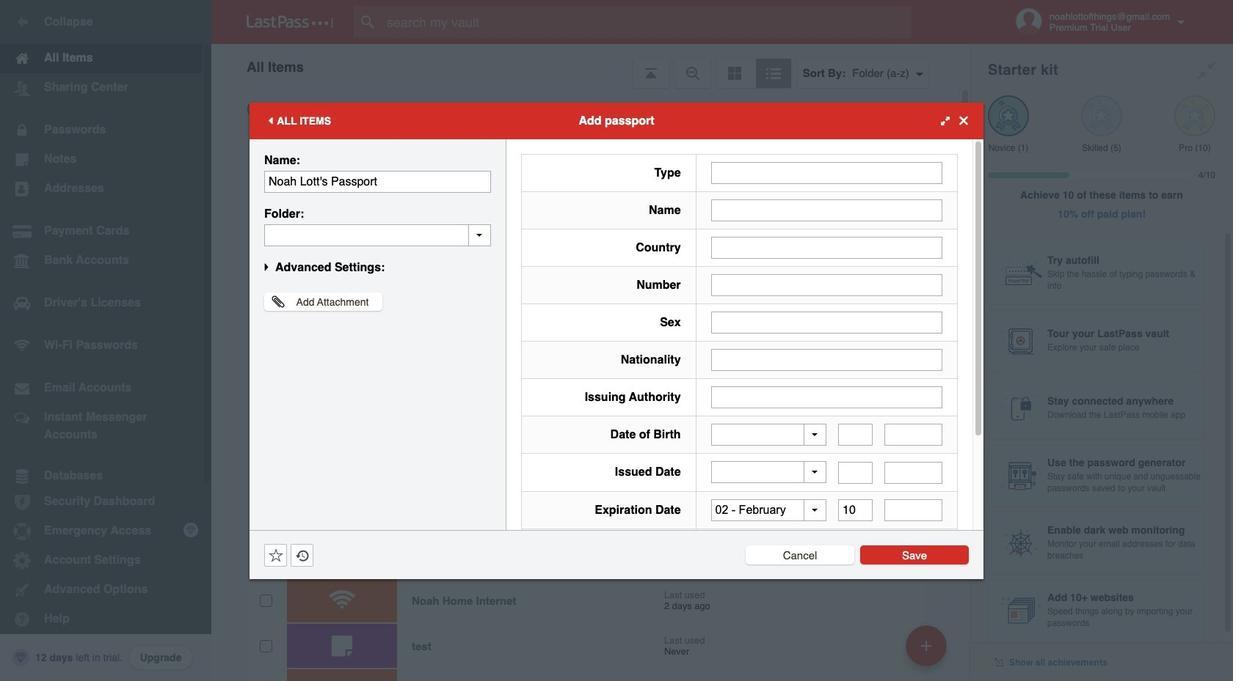 Task type: describe. For each thing, give the bounding box(es) containing it.
search my vault text field
[[354, 6, 940, 38]]

Search search field
[[354, 6, 940, 38]]

lastpass image
[[247, 15, 333, 29]]

new item image
[[921, 641, 931, 651]]



Task type: vqa. For each thing, say whether or not it's contained in the screenshot.
New item element at the bottom of page
no



Task type: locate. For each thing, give the bounding box(es) containing it.
main navigation navigation
[[0, 0, 211, 682]]

vault options navigation
[[211, 44, 970, 88]]

dialog
[[250, 102, 984, 636]]

None text field
[[711, 162, 942, 184], [264, 171, 491, 193], [711, 199, 942, 221], [711, 349, 942, 371], [838, 424, 873, 446], [885, 424, 942, 446], [838, 462, 873, 484], [885, 462, 942, 484], [711, 162, 942, 184], [264, 171, 491, 193], [711, 199, 942, 221], [711, 349, 942, 371], [838, 424, 873, 446], [885, 424, 942, 446], [838, 462, 873, 484], [885, 462, 942, 484]]

new item navigation
[[901, 622, 956, 682]]

None text field
[[264, 224, 491, 246], [711, 237, 942, 259], [711, 274, 942, 296], [711, 312, 942, 334], [711, 386, 942, 408], [838, 500, 873, 522], [885, 500, 942, 522], [264, 224, 491, 246], [711, 237, 942, 259], [711, 274, 942, 296], [711, 312, 942, 334], [711, 386, 942, 408], [838, 500, 873, 522], [885, 500, 942, 522]]



